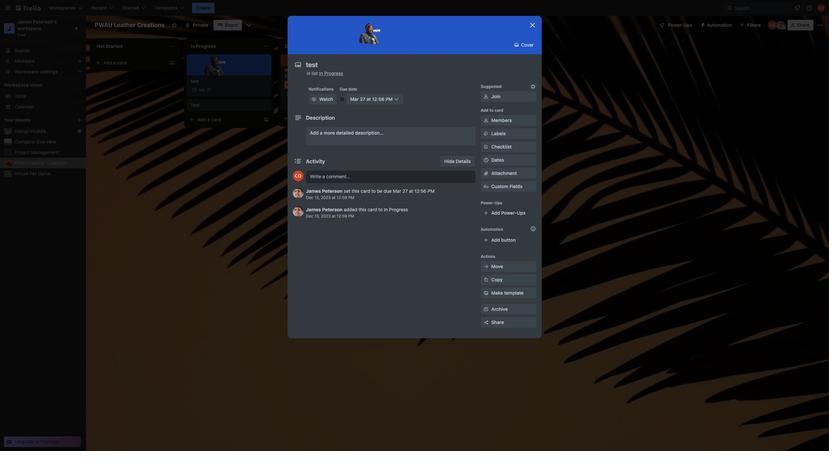 Task type: locate. For each thing, give the bounding box(es) containing it.
date
[[349, 87, 358, 92]]

0 vertical spatial members link
[[0, 56, 86, 67]]

christina overa (christinaovera) image inside "primary" element
[[818, 4, 826, 12]]

1 12:59 from the top
[[337, 195, 347, 200]]

to inside james peterson set this card to be due mar 27 at 12:56 pm dec 13, 2023 at 12:59 pm
[[372, 189, 376, 194]]

pet
[[30, 171, 37, 177]]

list
[[312, 71, 318, 76]]

creations inside the pwau leather creations text box
[[137, 22, 165, 28]]

sm image
[[530, 83, 537, 90], [483, 144, 490, 150], [483, 264, 490, 270]]

1 vertical spatial power-
[[481, 201, 495, 206]]

0 vertical spatial james
[[17, 19, 32, 25]]

sm image for move
[[483, 264, 490, 270]]

mar
[[344, 82, 351, 87], [199, 87, 206, 92], [351, 96, 359, 102], [393, 189, 402, 194]]

peterson left set
[[322, 189, 343, 194]]

1 vertical spatial share
[[492, 320, 505, 326]]

custom fields button
[[481, 184, 537, 190]]

overview
[[36, 139, 56, 145]]

1 horizontal spatial share
[[798, 22, 810, 28]]

board
[[225, 22, 238, 28]]

peterson left added
[[322, 207, 343, 213]]

dec 13, 2023 at 12:59 pm link down added
[[306, 214, 355, 219]]

0 vertical spatial dec 13, 2023 at 12:59 pm link
[[306, 195, 355, 200]]

hide details link
[[441, 156, 475, 167]]

power-ups
[[669, 22, 693, 28], [481, 201, 503, 206]]

share for bottommost share button
[[492, 320, 505, 326]]

12:56
[[373, 96, 385, 102], [415, 189, 427, 194]]

1 vertical spatial members
[[492, 118, 512, 123]]

1 dec 13, 2023 at 12:59 pm link from the top
[[306, 195, 355, 200]]

0 vertical spatial 12:59
[[337, 195, 347, 200]]

2 horizontal spatial ups
[[684, 22, 693, 28]]

in inside james peterson added this card to in progress dec 13, 2023 at 12:59 pm
[[384, 207, 388, 213]]

sm image for join
[[483, 93, 490, 100]]

make
[[492, 291, 504, 296]]

1 horizontal spatial add a card
[[197, 117, 221, 123]]

0 horizontal spatial share button
[[481, 318, 537, 328]]

0 horizontal spatial members link
[[0, 56, 86, 67]]

design
[[15, 129, 29, 134]]

share for rightmost share button
[[798, 22, 810, 28]]

progress up dec 18, 2023 - mar 1
[[325, 71, 344, 76]]

1 horizontal spatial in
[[384, 207, 388, 213]]

sm image inside copy link
[[483, 277, 490, 284]]

2 peterson from the top
[[322, 207, 343, 213]]

sm image left checklist
[[483, 144, 490, 150]]

automation down search image
[[708, 22, 733, 28]]

1 horizontal spatial add a card button
[[187, 115, 261, 125]]

1 vertical spatial pwau
[[15, 160, 28, 166]]

management
[[31, 150, 59, 155]]

sm image inside the automation button
[[698, 20, 708, 29]]

show menu image
[[818, 22, 824, 28]]

members down boards
[[15, 58, 35, 64]]

james inside james peterson's workspace free
[[17, 19, 32, 25]]

1 horizontal spatial christina overa (christinaovera) image
[[769, 21, 778, 30]]

sm image for automation
[[698, 20, 708, 29]]

2 vertical spatial 27
[[403, 189, 408, 194]]

27 inside option
[[207, 87, 212, 92]]

0 horizontal spatial add a card button
[[93, 58, 167, 68]]

13,
[[315, 195, 320, 200], [315, 214, 320, 219]]

mar right due on the top
[[393, 189, 402, 194]]

1 vertical spatial dec 13, 2023 at 12:59 pm link
[[306, 214, 355, 219]]

upgrade to premium link
[[4, 437, 81, 448]]

12:56 right christina overa (christinaovera) image
[[373, 96, 385, 102]]

peterson inside james peterson set this card to be due mar 27 at 12:56 pm dec 13, 2023 at 12:59 pm
[[322, 189, 343, 194]]

1 horizontal spatial share button
[[788, 20, 814, 30]]

james inside james peterson set this card to be due mar 27 at 12:56 pm dec 13, 2023 at 12:59 pm
[[306, 189, 321, 194]]

source vegan leather link
[[285, 73, 362, 80]]

members link down boards
[[0, 56, 86, 67]]

1 horizontal spatial 12:56
[[415, 189, 427, 194]]

add button
[[492, 238, 516, 243]]

workspace views
[[4, 82, 42, 88]]

james peterson (jamespeterson93) image
[[293, 188, 304, 199], [293, 207, 304, 217]]

customize views image
[[245, 22, 252, 28]]

share left show menu icon
[[798, 22, 810, 28]]

test
[[191, 79, 199, 84]]

1 horizontal spatial progress
[[389, 207, 408, 213]]

boards
[[15, 117, 31, 123]]

sm image inside cover link
[[514, 42, 520, 48]]

this inside james peterson set this card to be due mar 27 at 12:56 pm dec 13, 2023 at 12:59 pm
[[352, 189, 360, 194]]

this inside james peterson added this card to in progress dec 13, 2023 at 12:59 pm
[[359, 207, 367, 213]]

0 horizontal spatial share
[[492, 320, 505, 326]]

0 horizontal spatial pwau
[[15, 160, 28, 166]]

0 horizontal spatial members
[[15, 58, 35, 64]]

leather
[[315, 73, 330, 79]]

1 vertical spatial 2023
[[321, 195, 331, 200]]

private button
[[181, 20, 213, 30]]

12:56 inside mar 27 at 12:56 pm button
[[373, 96, 385, 102]]

leather
[[114, 22, 136, 28], [29, 160, 46, 166]]

ups down fields
[[517, 210, 526, 216]]

suggested
[[481, 84, 502, 89]]

0 horizontal spatial 27
[[207, 87, 212, 92]]

share button
[[788, 20, 814, 30], [481, 318, 537, 328]]

sm image for make template
[[483, 290, 490, 297]]

1 vertical spatial members link
[[481, 115, 537, 126]]

members up labels
[[492, 118, 512, 123]]

1 peterson from the top
[[322, 189, 343, 194]]

0 vertical spatial 27
[[207, 87, 212, 92]]

1 james peterson (jamespeterson93) image from the top
[[293, 188, 304, 199]]

members link
[[0, 56, 86, 67], [481, 115, 537, 126]]

27 for mar 27
[[207, 87, 212, 92]]

create
[[196, 5, 211, 11]]

1 horizontal spatial pwau
[[95, 22, 113, 28]]

sm image inside make template link
[[483, 290, 490, 297]]

add
[[103, 60, 112, 66], [481, 108, 489, 113], [292, 116, 300, 121], [197, 117, 206, 123], [310, 130, 319, 136], [492, 210, 501, 216], [492, 238, 501, 243]]

in right "list"
[[319, 71, 323, 76]]

0 horizontal spatial automation
[[481, 227, 504, 232]]

12:56 right due on the top
[[415, 189, 427, 194]]

share
[[798, 22, 810, 28], [492, 320, 505, 326]]

power- inside button
[[669, 22, 684, 28]]

27 inside james peterson set this card to be due mar 27 at 12:56 pm dec 13, 2023 at 12:59 pm
[[403, 189, 408, 194]]

peterson
[[322, 189, 343, 194], [322, 207, 343, 213]]

card
[[117, 60, 127, 66], [495, 108, 504, 113], [305, 116, 315, 121], [211, 117, 221, 123], [361, 189, 371, 194], [368, 207, 378, 213]]

dec
[[315, 82, 322, 87], [306, 195, 314, 200], [306, 214, 314, 219]]

1 13, from the top
[[315, 195, 320, 200]]

27 inside button
[[360, 96, 366, 102]]

1 vertical spatial in
[[384, 207, 388, 213]]

0 vertical spatial dec
[[315, 82, 322, 87]]

None text field
[[303, 59, 522, 71]]

james peterson set this card to be due mar 27 at 12:56 pm dec 13, 2023 at 12:59 pm
[[306, 189, 435, 200]]

description
[[306, 115, 335, 121]]

add a more detailed description… link
[[306, 127, 476, 146]]

0 horizontal spatial leather
[[29, 160, 46, 166]]

0 vertical spatial pwau
[[95, 22, 113, 28]]

upgrade
[[15, 440, 34, 445]]

dates button
[[481, 155, 537, 166]]

1 vertical spatial this
[[359, 207, 367, 213]]

mar 27
[[199, 87, 212, 92]]

automation inside the automation button
[[708, 22, 733, 28]]

members for members link to the top
[[15, 58, 35, 64]]

0 horizontal spatial creations
[[47, 160, 67, 166]]

mar down test
[[199, 87, 206, 92]]

2 13, from the top
[[315, 214, 320, 219]]

pm inside button
[[386, 96, 393, 102]]

sm image
[[698, 20, 708, 29], [514, 42, 520, 48], [483, 93, 490, 100], [311, 96, 318, 103], [483, 117, 490, 124], [483, 131, 490, 137], [483, 277, 490, 284], [483, 290, 490, 297], [483, 306, 490, 313]]

this for set
[[352, 189, 360, 194]]

0 vertical spatial james peterson (jamespeterson93) image
[[293, 188, 304, 199]]

0 horizontal spatial power-ups
[[481, 201, 503, 206]]

0 vertical spatial this
[[352, 189, 360, 194]]

0 vertical spatial 13,
[[315, 195, 320, 200]]

1 horizontal spatial members link
[[481, 115, 537, 126]]

sm image inside move link
[[483, 264, 490, 270]]

2 horizontal spatial 27
[[403, 189, 408, 194]]

0 vertical spatial share button
[[788, 20, 814, 30]]

at inside button
[[367, 96, 371, 102]]

attachment
[[492, 171, 517, 176]]

views
[[30, 82, 42, 88]]

due
[[384, 189, 392, 194]]

0 horizontal spatial pwau leather creations
[[15, 160, 67, 166]]

0 horizontal spatial power-
[[481, 201, 495, 206]]

1 vertical spatial christina overa (christinaovera) image
[[769, 21, 778, 30]]

sm image up join link
[[530, 83, 537, 90]]

0 horizontal spatial add a card
[[103, 60, 127, 66]]

1 vertical spatial 12:56
[[415, 189, 427, 194]]

mar left the 1
[[344, 82, 351, 87]]

james
[[17, 19, 32, 25], [306, 189, 321, 194], [306, 207, 321, 213]]

1 vertical spatial ups
[[495, 201, 503, 206]]

2 horizontal spatial power-
[[669, 22, 684, 28]]

members link up the labels link
[[481, 115, 537, 126]]

company overview
[[15, 139, 56, 145]]

2 james peterson (jamespeterson93) image from the top
[[293, 207, 304, 217]]

dec 13, 2023 at 12:59 pm link down set
[[306, 195, 355, 200]]

1 vertical spatial dec
[[306, 195, 314, 200]]

1 horizontal spatial leather
[[114, 22, 136, 28]]

1 horizontal spatial pwau leather creations
[[95, 22, 165, 28]]

12:59 inside james peterson added this card to in progress dec 13, 2023 at 12:59 pm
[[337, 214, 347, 219]]

1 vertical spatial progress
[[389, 207, 408, 213]]

1 horizontal spatial power-ups
[[669, 22, 693, 28]]

1 horizontal spatial creations
[[137, 22, 165, 28]]

Write a comment text field
[[306, 171, 476, 183]]

2 vertical spatial james
[[306, 207, 321, 213]]

starred icon image
[[77, 129, 82, 134]]

james peterson (jamespeterson93) image for added this card to in progress
[[293, 207, 304, 217]]

table
[[15, 93, 26, 99]]

2 dec 13, 2023 at 12:59 pm link from the top
[[306, 214, 355, 219]]

james peterson's workspace link
[[17, 19, 58, 31]]

1 vertical spatial james peterson (jamespeterson93) image
[[293, 207, 304, 217]]

0 vertical spatial pwau leather creations
[[95, 22, 165, 28]]

add a card for rightmost add a card button
[[292, 116, 315, 121]]

12:59
[[337, 195, 347, 200], [337, 214, 347, 219]]

add inside add button button
[[492, 238, 501, 243]]

automation up add button
[[481, 227, 504, 232]]

mar 27 at 12:56 pm
[[351, 96, 393, 102]]

progress down due on the top
[[389, 207, 408, 213]]

add inside add power-ups link
[[492, 210, 501, 216]]

sm image inside the labels link
[[483, 131, 490, 137]]

at inside james peterson added this card to in progress dec 13, 2023 at 12:59 pm
[[332, 214, 336, 219]]

share down archive
[[492, 320, 505, 326]]

sm image inside join link
[[483, 93, 490, 100]]

1 vertical spatial power-ups
[[481, 201, 503, 206]]

1 vertical spatial 13,
[[315, 214, 320, 219]]

creations
[[137, 22, 165, 28], [47, 160, 67, 166]]

0 vertical spatial 2023
[[330, 82, 339, 87]]

dates
[[492, 157, 505, 163]]

0 / 3
[[315, 91, 321, 96]]

2 horizontal spatial christina overa (christinaovera) image
[[818, 4, 826, 12]]

sm image down actions
[[483, 264, 490, 270]]

this right added
[[359, 207, 367, 213]]

2 vertical spatial dec
[[306, 214, 314, 219]]

27 for mar 27 at 12:56 pm
[[360, 96, 366, 102]]

creations down project management link on the left top of page
[[47, 160, 67, 166]]

christina overa (christinaovera) image
[[355, 99, 363, 107]]

ups left the automation button
[[684, 22, 693, 28]]

mar down date
[[351, 96, 359, 102]]

primary element
[[0, 0, 830, 16]]

project management link
[[15, 149, 82, 156]]

12:59 down set
[[337, 195, 347, 200]]

james inside james peterson added this card to in progress dec 13, 2023 at 12:59 pm
[[306, 207, 321, 213]]

ups up add power-ups
[[495, 201, 503, 206]]

dec inside james peterson added this card to in progress dec 13, 2023 at 12:59 pm
[[306, 214, 314, 219]]

0 vertical spatial power-
[[669, 22, 684, 28]]

color: bold red, title: "sourcing" element
[[285, 69, 302, 74]]

design huddle
[[15, 129, 46, 134]]

https://media2.giphy.com/media/vhqa3tryiebmkd5qih/100w.gif?cid=ad960664tuux3ictzc2l4kkstlpkpgfee3kg7e05hcw8694d&ep=v1_stickers_search&rid=100w.gif&ct=s image
[[359, 22, 382, 44]]

power-
[[669, 22, 684, 28], [481, 201, 495, 206], [502, 210, 517, 216]]

button
[[502, 238, 516, 243]]

1 vertical spatial 12:59
[[337, 214, 347, 219]]

watch
[[320, 96, 333, 102]]

0 horizontal spatial christina overa (christinaovera) image
[[293, 171, 304, 182]]

peterson inside james peterson added this card to in progress dec 13, 2023 at 12:59 pm
[[322, 207, 343, 213]]

archive link
[[481, 304, 537, 315]]

0 vertical spatial leather
[[114, 22, 136, 28]]

sm image inside watch button
[[311, 96, 318, 103]]

mar inside james peterson set this card to be due mar 27 at 12:56 pm dec 13, 2023 at 12:59 pm
[[393, 189, 402, 194]]

to left be
[[372, 189, 376, 194]]

join
[[492, 94, 501, 99]]

in
[[307, 71, 311, 76]]

0 vertical spatial automation
[[708, 22, 733, 28]]

0 horizontal spatial in
[[319, 71, 323, 76]]

filters
[[748, 22, 762, 28]]

close dialog image
[[529, 21, 537, 29]]

james for workspace
[[17, 19, 32, 25]]

12:59 down added
[[337, 214, 347, 219]]

in down due on the top
[[384, 207, 388, 213]]

0 vertical spatial creations
[[137, 22, 165, 28]]

progress
[[325, 71, 344, 76], [389, 207, 408, 213]]

sm image inside 'archive' link
[[483, 306, 490, 313]]

sm image for archive
[[483, 306, 490, 313]]

copy link
[[481, 275, 537, 286]]

0 vertical spatial 12:56
[[373, 96, 385, 102]]

0 vertical spatial members
[[15, 58, 35, 64]]

add a card for create from template… image's add a card button
[[197, 117, 221, 123]]

sm image inside checklist link
[[483, 144, 490, 150]]

card inside james peterson set this card to be due mar 27 at 12:56 pm dec 13, 2023 at 12:59 pm
[[361, 189, 371, 194]]

0 vertical spatial sm image
[[530, 83, 537, 90]]

pwau inside text box
[[95, 22, 113, 28]]

virtual pet game
[[15, 171, 51, 177]]

2 vertical spatial ups
[[517, 210, 526, 216]]

0 vertical spatial power-ups
[[669, 22, 693, 28]]

1 vertical spatial peterson
[[322, 207, 343, 213]]

1 horizontal spatial automation
[[708, 22, 733, 28]]

2 12:59 from the top
[[337, 214, 347, 219]]

0 vertical spatial ups
[[684, 22, 693, 28]]

0 vertical spatial share
[[798, 22, 810, 28]]

christina overa (christinaovera) image
[[818, 4, 826, 12], [769, 21, 778, 30], [293, 171, 304, 182]]

0 vertical spatial progress
[[325, 71, 344, 76]]

hide
[[445, 159, 455, 164]]

2 vertical spatial sm image
[[483, 264, 490, 270]]

1
[[352, 82, 354, 87]]

13, inside james peterson added this card to in progress dec 13, 2023 at 12:59 pm
[[315, 214, 320, 219]]

to down james peterson set this card to be due mar 27 at 12:56 pm dec 13, 2023 at 12:59 pm
[[379, 207, 383, 213]]

make template link
[[481, 288, 537, 299]]

1 horizontal spatial members
[[492, 118, 512, 123]]

0 horizontal spatial 12:56
[[373, 96, 385, 102]]

2 horizontal spatial add a card
[[292, 116, 315, 121]]

2023
[[330, 82, 339, 87], [321, 195, 331, 200], [321, 214, 331, 219]]

1 vertical spatial sm image
[[483, 144, 490, 150]]

0
[[315, 91, 318, 96]]

2023 inside james peterson added this card to in progress dec 13, 2023 at 12:59 pm
[[321, 214, 331, 219]]

attachment button
[[481, 168, 537, 179]]

this right set
[[352, 189, 360, 194]]

1 vertical spatial creations
[[47, 160, 67, 166]]

a
[[113, 60, 116, 66], [302, 116, 304, 121], [207, 117, 210, 123], [320, 130, 323, 136]]

create from template… image
[[170, 60, 175, 66]]

mar inside 'mar 27' option
[[199, 87, 206, 92]]

2 vertical spatial christina overa (christinaovera) image
[[293, 171, 304, 182]]

share button down 0 notifications image
[[788, 20, 814, 30]]

pm inside james peterson added this card to in progress dec 13, 2023 at 12:59 pm
[[349, 214, 355, 219]]

share button down 'archive' link
[[481, 318, 537, 328]]

1 vertical spatial pwau leather creations
[[15, 160, 67, 166]]

creations left star or unstar board icon
[[137, 22, 165, 28]]

at
[[367, 96, 371, 102], [409, 189, 414, 194], [332, 195, 336, 200], [332, 214, 336, 219]]

template
[[505, 291, 524, 296]]

0 vertical spatial christina overa (christinaovera) image
[[818, 4, 826, 12]]



Task type: describe. For each thing, give the bounding box(es) containing it.
james for added
[[306, 207, 321, 213]]

copy
[[492, 277, 503, 283]]

j link
[[4, 23, 15, 34]]

sm image for copy
[[483, 277, 490, 284]]

dec 13, 2023 at 12:59 pm link for added this card to in progress
[[306, 214, 355, 219]]

cover link
[[512, 40, 538, 50]]

project
[[15, 150, 30, 155]]

james peterson's workspace free
[[17, 19, 58, 37]]

13, inside james peterson set this card to be due mar 27 at 12:56 pm dec 13, 2023 at 12:59 pm
[[315, 195, 320, 200]]

star or unstar board image
[[172, 23, 177, 28]]

1 horizontal spatial ups
[[517, 210, 526, 216]]

create button
[[192, 3, 215, 13]]

-
[[341, 82, 342, 87]]

Board name text field
[[91, 20, 168, 30]]

mar 27 at 12:56 pm button
[[347, 94, 404, 105]]

pwau leather creations link
[[15, 160, 82, 167]]

add board image
[[77, 118, 82, 123]]

add to card
[[481, 108, 504, 113]]

free
[[17, 32, 26, 37]]

Mark due date as complete checkbox
[[340, 97, 345, 102]]

details
[[456, 159, 471, 164]]

upgrade to premium
[[15, 440, 59, 445]]

12:56 inside james peterson set this card to be due mar 27 at 12:56 pm dec 13, 2023 at 12:59 pm
[[415, 189, 427, 194]]

boards link
[[0, 45, 86, 56]]

automation button
[[698, 20, 737, 30]]

checklist link
[[481, 142, 537, 152]]

sm image for checklist
[[483, 144, 490, 150]]

dec 13, 2023 at 12:59 pm link for set this card to be due mar 27 at 12:56 pm
[[306, 195, 355, 200]]

peterson for set this card to be due mar 27 at 12:56 pm
[[322, 189, 343, 194]]

fields
[[510, 184, 523, 190]]

leather inside text box
[[114, 22, 136, 28]]

make template
[[492, 291, 524, 296]]

james for set
[[306, 189, 321, 194]]

add power-ups link
[[481, 208, 537, 219]]

join link
[[481, 91, 537, 102]]

to down join
[[490, 108, 494, 113]]

in list in progress
[[307, 71, 344, 76]]

creations inside the pwau leather creations link
[[47, 160, 67, 166]]

dec inside james peterson set this card to be due mar 27 at 12:56 pm dec 13, 2023 at 12:59 pm
[[306, 195, 314, 200]]

mar inside dec 18, 2023 - mar 1 option
[[344, 82, 351, 87]]

0 horizontal spatial ups
[[495, 201, 503, 206]]

18,
[[323, 82, 328, 87]]

boards
[[15, 48, 30, 53]]

1 vertical spatial automation
[[481, 227, 504, 232]]

james peterson added this card to in progress dec 13, 2023 at 12:59 pm
[[306, 207, 408, 219]]

0 horizontal spatial progress
[[325, 71, 344, 76]]

due
[[340, 87, 348, 92]]

ups inside button
[[684, 22, 693, 28]]

dec 18, 2023 - mar 1
[[315, 82, 354, 87]]

your boards
[[4, 117, 31, 123]]

add a card button for create from template… image
[[187, 115, 261, 125]]

be
[[377, 189, 383, 194]]

1 horizontal spatial power-
[[502, 210, 517, 216]]

to inside james peterson added this card to in progress dec 13, 2023 at 12:59 pm
[[379, 207, 383, 213]]

hide details
[[445, 159, 471, 164]]

in progress link
[[319, 71, 344, 76]]

power-ups inside button
[[669, 22, 693, 28]]

vegan
[[301, 73, 314, 79]]

private
[[193, 22, 209, 28]]

12:59 inside james peterson set this card to be due mar 27 at 12:56 pm dec 13, 2023 at 12:59 pm
[[337, 195, 347, 200]]

archive
[[492, 307, 508, 312]]

calendar
[[15, 104, 34, 110]]

sourcing source vegan leather
[[285, 69, 330, 79]]

2023 inside james peterson set this card to be due mar 27 at 12:56 pm dec 13, 2023 at 12:59 pm
[[321, 195, 331, 200]]

custom fields
[[492, 184, 523, 190]]

dec inside option
[[315, 82, 322, 87]]

filters button
[[738, 20, 764, 30]]

virtual
[[15, 171, 28, 177]]

sm image for labels
[[483, 131, 490, 137]]

add power-ups
[[492, 210, 526, 216]]

sm image for members
[[483, 117, 490, 124]]

table link
[[15, 93, 82, 100]]

detailed
[[336, 130, 354, 136]]

company overview link
[[15, 139, 82, 145]]

2023 inside option
[[330, 82, 339, 87]]

2 horizontal spatial add a card button
[[281, 113, 355, 124]]

sm image for watch
[[311, 96, 318, 103]]

test link
[[191, 78, 268, 85]]

huddle
[[31, 129, 46, 134]]

create from template… image
[[264, 117, 269, 123]]

1 vertical spatial leather
[[29, 160, 46, 166]]

calendar link
[[15, 104, 82, 110]]

labels
[[492, 131, 506, 137]]

checklist
[[492, 144, 512, 150]]

Dec 18, 2023 - Mar 1 checkbox
[[307, 81, 356, 89]]

game
[[38, 171, 51, 177]]

move
[[492, 264, 504, 270]]

members for bottom members link
[[492, 118, 512, 123]]

open information menu image
[[807, 5, 813, 11]]

virtual pet game link
[[15, 171, 82, 177]]

workspace
[[4, 82, 29, 88]]

workspace
[[17, 26, 41, 31]]

james peterson (jamespeterson93) image
[[777, 21, 786, 30]]

design huddle link
[[15, 128, 74, 135]]

1 vertical spatial share button
[[481, 318, 537, 328]]

your
[[4, 117, 14, 123]]

test link
[[191, 102, 268, 109]]

progress inside james peterson added this card to in progress dec 13, 2023 at 12:59 pm
[[389, 207, 408, 213]]

add a card button for create from template… icon
[[93, 58, 167, 68]]

peterson for added this card to in progress
[[322, 207, 343, 213]]

0 notifications image
[[794, 4, 802, 12]]

add a card for add a card button corresponding to create from template… icon
[[103, 60, 127, 66]]

Search field
[[733, 3, 791, 13]]

activity
[[306, 159, 325, 165]]

sm image for suggested
[[530, 83, 537, 90]]

0 vertical spatial in
[[319, 71, 323, 76]]

add button button
[[481, 235, 537, 246]]

pwau leather creations inside text box
[[95, 22, 165, 28]]

added
[[344, 207, 358, 213]]

this for added
[[359, 207, 367, 213]]

custom
[[492, 184, 509, 190]]

to right upgrade
[[35, 440, 39, 445]]

description…
[[355, 130, 384, 136]]

peterson's
[[33, 19, 57, 25]]

mar inside mar 27 at 12:56 pm button
[[351, 96, 359, 102]]

/
[[318, 91, 319, 96]]

james peterson (jamespeterson93) image for set this card to be due mar 27 at 12:56 pm
[[293, 188, 304, 199]]

project management
[[15, 150, 59, 155]]

search image
[[728, 5, 733, 11]]

Mar 27 checkbox
[[191, 86, 214, 94]]

your boards with 5 items element
[[4, 116, 67, 124]]

premium
[[41, 440, 59, 445]]

notifications
[[309, 87, 334, 92]]

add a more detailed description…
[[310, 130, 384, 136]]

due date
[[340, 87, 358, 92]]

card inside james peterson added this card to in progress dec 13, 2023 at 12:59 pm
[[368, 207, 378, 213]]

add inside the add a more detailed description… link
[[310, 130, 319, 136]]

set
[[344, 189, 351, 194]]



Task type: vqa. For each thing, say whether or not it's contained in the screenshot.
"guest"
no



